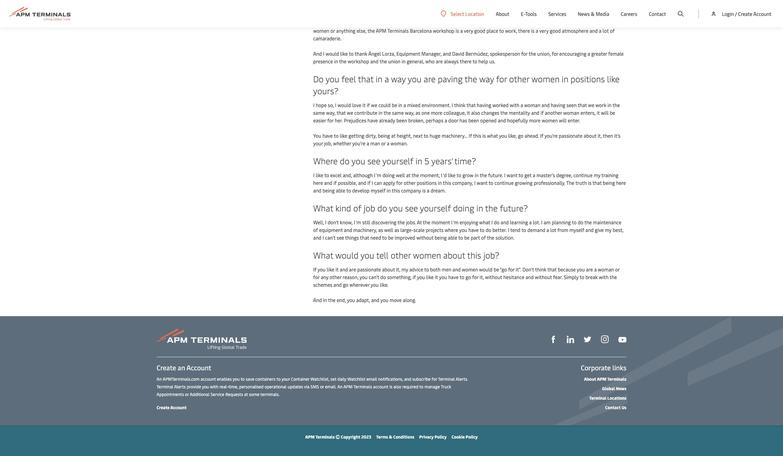 Task type: vqa. For each thing, say whether or not it's contained in the screenshot.
the topmost &
yes



Task type: describe. For each thing, give the bounding box(es) containing it.
terminals up global news link at the right bottom
[[608, 376, 627, 382]]

prejudices
[[344, 117, 367, 124]]

create account link
[[157, 405, 187, 411]]

appointments
[[157, 392, 184, 397]]

if inside the if you like it and are passionate about it, my advice to both men and women would be "go for it". don't think that because you are a woman or for any other reason, you can't do something, if you like it you have to go for it, without hesitance and without fear. simply to break with the schemes and go wherever you like.
[[413, 274, 416, 280]]

0 horizontal spatial woman
[[525, 102, 541, 108]]

that inside do you feel that in a way you are paving the way for other women in positions like yours?
[[358, 73, 374, 84]]

the inside the if you like it and are passionate about it, my advice to both men and women would be "go for it". don't think that because you are a woman or for any other reason, you can't do something, if you like it you have to go for it, without hesitance and without fear. simply to break with the schemes and go wherever you like.
[[610, 274, 617, 280]]

for inside i hope so, i would love it if we could be in a mixed environment. i think that having worked with a woman and having seen that we work in the same way, that we contribute in the same way, as one more colleague, it also changes the mentality and if another woman enters, it will be easier for her. prejudices have already been broken, perhaps a door has been opened and hopefully more women will enter.
[[328, 117, 334, 124]]

you down advice
[[417, 274, 425, 280]]

who
[[426, 58, 435, 65]]

terminals inside an apmterminals.com account enables you to save containers to your container watchlist, set daily watchlist email notifications, and subscribe for terminal alerts. terminal alerts provide you with real-time, personalised operational updates via sms or email. an apm terminals account is also required to manage truck appointments or additional service requests at some terminals.
[[354, 384, 372, 390]]

what for what kind of job do you see yourself doing in the future?
[[313, 202, 334, 214]]

of down men,
[[610, 27, 615, 34]]

place
[[487, 27, 499, 34]]

see inside well, i don't know, i 'm still discovering the jobs. at the moment i 'm enjoying what i do and learning a lot. i am planning to do the maintenance of equipment and machinery, as well as large-scale projects where you have to do better. i tend to demand a lot from myself and give my best, and i can't see things that need to be improved without being able to be part of the solution.
[[337, 234, 344, 241]]

1 been from the left
[[397, 117, 407, 124]]

equipment
[[397, 50, 421, 57]]

women inside i hope so, i would love it if we could be in a mixed environment. i think that having worked with a woman and having seen that we work in the same way, that we contribute in the same way, as one more colleague, it also changes the mentality and if another woman enters, it will be easier for her. prejudices have already been broken, perhaps a door has been opened and hopefully more women will enter.
[[542, 117, 558, 124]]

i up can
[[374, 172, 376, 178]]

about apm terminals link
[[585, 376, 627, 382]]

create account
[[157, 405, 187, 411]]

very down workshop,
[[464, 27, 473, 34]]

is inside an apmterminals.com account enables you to save containers to your container watchlist, set daily watchlist email notifications, and subscribe for terminal alerts. terminal alerts provide you with real-time, personalised operational updates via sms or email. an apm terminals account is also required to manage truck appointments or additional service requests at some terminals.
[[390, 384, 393, 390]]

a down select location button
[[461, 27, 463, 34]]

a left the lot.
[[530, 219, 532, 226]]

as inside i hope so, i would love it if we could be in a mixed environment. i think that having worked with a woman and having seen that we work in the same way, that we contribute in the same way, as one more colleague, it also changes the mentality and if another woman enters, it will be easier for her. prejudices have already been broken, perhaps a door has been opened and hopefully more women will enter.
[[416, 109, 421, 116]]

very up the family;
[[415, 12, 424, 19]]

work,
[[506, 27, 518, 34]]

contact button
[[649, 0, 667, 28]]

have inside well, i don't know, i 'm still discovering the jobs. at the moment i 'm enjoying what i do and learning a lot. i am planning to do the maintenance of equipment and machinery, as well as large-scale projects where you have to do better. i tend to demand a lot from myself and give my best, and i can't see things that need to be improved without being able to be part of the solution.
[[469, 227, 479, 233]]

good up makes
[[498, 12, 509, 19]]

very up comfortable.
[[546, 12, 556, 19]]

2 horizontal spatial 'm
[[454, 219, 459, 226]]

requests
[[226, 392, 243, 397]]

that up her.
[[337, 109, 346, 116]]

very down comfortable.
[[540, 27, 549, 34]]

0 horizontal spatial more
[[431, 109, 443, 116]]

ahead.
[[525, 132, 539, 139]]

and for and i would like to thank ángel lorza, equipment manager, and david bermúdez, spokesperson for the union, for encouraging a greater female presence in the workshop and the union in general, who are always there to help us.
[[313, 50, 322, 57]]

with inside i am very happy with my colleagues. there is a very good team in the workshop, very good people, we work very well together and we are all willing to help each other. it 's really like a family; we look after each other and that makes working very comfortable. not because of men, women or anything else, the apm terminals barcelona workshop is a very good place to work, there is a very good atmosphere and a lot of camaraderie.
[[349, 12, 358, 19]]

1 horizontal spatial you're
[[545, 132, 558, 139]]

doing for well
[[383, 172, 395, 178]]

workshop inside i am very happy with my colleagues. there is a very good team in the workshop, very good people, we work very well together and we are all willing to help each other. it 's really like a family; we look after each other and that makes working very comfortable. not because of men, women or anything else, the apm terminals barcelona workshop is a very good place to work, there is a very good atmosphere and a lot of camaraderie.
[[433, 27, 455, 34]]

it
[[371, 20, 374, 26]]

terminals left ⓒ
[[316, 434, 335, 440]]

am inside well, i don't know, i 'm still discovering the jobs. at the moment i 'm enjoying what i do and learning a lot. i am planning to do the maintenance of equipment and machinery, as well as large-scale projects where you have to do better. i tend to demand a lot from myself and give my best, and i can't see things that need to be improved without being able to be part of the solution.
[[544, 219, 551, 226]]

apmt footer logo image
[[157, 328, 247, 350]]

fear.
[[554, 274, 563, 280]]

we up prejudices at the left top
[[347, 109, 353, 116]]

an apmterminals.com account enables you to save containers to your container watchlist, set daily watchlist email notifications, and subscribe for terminal alerts. terminal alerts provide you with real-time, personalised operational updates via sms or email. an apm terminals account is also required to manage truck appointments or additional service requests at some terminals.
[[157, 376, 468, 397]]

you up wherever
[[360, 274, 368, 280]]

not
[[569, 20, 577, 26]]

height,
[[397, 132, 412, 139]]

this left job?
[[468, 249, 482, 261]]

a left man
[[367, 140, 369, 147]]

2 having from the left
[[551, 102, 566, 108]]

you up any
[[318, 266, 326, 273]]

because inside the if you like it and are passionate about it, my advice to both men and women would be "go for it". don't think that because you are a woman or for any other reason, you can't do something, if you like it you have to go for it, without hesitance and without fear. simply to break with the schemes and go wherever you like.
[[558, 266, 576, 273]]

of left men,
[[597, 20, 602, 26]]

i right the lot.
[[542, 219, 543, 226]]

1 horizontal spatial without
[[485, 274, 503, 280]]

and inside an apmterminals.com account enables you to save containers to your container watchlist, set daily watchlist email notifications, and subscribe for terminal alerts. terminal alerts provide you with real-time, personalised operational updates via sms or email. an apm terminals account is also required to manage truck appointments or additional service requests at some terminals.
[[404, 376, 412, 382]]

0 horizontal spatial want
[[477, 179, 488, 186]]

excel
[[331, 172, 342, 178]]

i up better.
[[492, 219, 493, 226]]

well inside i am very happy with my colleagues. there is a very good team in the workshop, very good people, we work very well together and we are all willing to help each other. it 's really like a family; we look after each other and that makes working very comfortable. not because of men, women or anything else, the apm terminals barcelona workshop is a very good place to work, there is a very good atmosphere and a lot of camaraderie.
[[557, 12, 566, 19]]

makes
[[495, 20, 509, 26]]

1 each from the left
[[346, 20, 356, 26]]

0 vertical spatial account
[[754, 10, 772, 17]]

i right company,
[[475, 179, 476, 186]]

your inside you have to like getting dirty, being at height, next to huge machinery... if this is what you like, go ahead. if you're passionate about it, then it's your job, whether you're a man or a woman.
[[313, 140, 323, 147]]

job
[[364, 202, 376, 214]]

do right job
[[378, 202, 387, 214]]

yours?
[[313, 85, 339, 96]]

or inside i am very happy with my colleagues. there is a very good team in the workshop, very good people, we work very well together and we are all willing to help each other. it 's really like a family; we look after each other and that makes working very comfortable. not because of men, women or anything else, the apm terminals barcelona workshop is a very good place to work, there is a very good atmosphere and a lot of camaraderie.
[[331, 27, 335, 34]]

1 horizontal spatial see
[[368, 155, 381, 167]]

we left all
[[596, 12, 603, 19]]

manage
[[425, 384, 440, 390]]

a down there
[[401, 20, 404, 26]]

apm inside i am very happy with my colleagues. there is a very good team in the workshop, very good people, we work very well together and we are all willing to help each other. it 's really like a family; we look after each other and that makes working very comfortable. not because of men, women or anything else, the apm terminals barcelona workshop is a very good place to work, there is a very good atmosphere and a lot of camaraderie.
[[376, 27, 387, 34]]

a inside the if you like it and are passionate about it, my advice to both men and women would be "go for it". don't think that because you are a woman or for any other reason, you can't do something, if you like it you have to go for it, without hesitance and without fear. simply to break with the schemes and go wherever you like.
[[595, 266, 597, 273]]

create for create an account
[[157, 363, 176, 372]]

a left dream.
[[427, 187, 430, 194]]

0 horizontal spatial as
[[379, 227, 383, 233]]

would down things
[[336, 249, 359, 261]]

other inside i am very happy with my colleagues. there is a very good team in the workshop, very good people, we work very well together and we are all willing to help each other. it 's really like a family; we look after each other and that makes working very comfortable. not because of men, women or anything else, the apm terminals barcelona workshop is a very good place to work, there is a very good atmosphere and a lot of camaraderie.
[[463, 20, 474, 26]]

that inside i am very happy with my colleagues. there is a very good team in the workshop, very good people, we work very well together and we are all willing to help each other. it 's really like a family; we look after each other and that makes working very comfortable. not because of men, women or anything else, the apm terminals barcelona workshop is a very good place to work, there is a very good atmosphere and a lot of camaraderie.
[[485, 20, 494, 26]]

if left another
[[541, 109, 544, 116]]

would inside and i would like to thank ángel lorza, equipment manager, and david bermúdez, spokesperson for the union, for encouraging a greater female presence in the workshop and the union in general, who are always there to help us.
[[326, 50, 339, 57]]

opened
[[481, 117, 497, 124]]

what for is
[[487, 132, 498, 139]]

this down 'd
[[443, 179, 451, 186]]

about apm terminals
[[585, 376, 627, 382]]

my inside i am very happy with my colleagues. there is a very good team in the workshop, very good people, we work very well together and we are all willing to help each other. it 's really like a family; we look after each other and that makes working very comfortable. not because of men, women or anything else, the apm terminals barcelona workshop is a very good place to work, there is a very good atmosphere and a lot of camaraderie.
[[360, 12, 366, 19]]

you right end,
[[347, 297, 355, 303]]

2 vertical spatial account
[[171, 405, 187, 411]]

0 horizontal spatial terminal
[[157, 384, 173, 390]]

be left improved
[[388, 234, 394, 241]]

woman.
[[391, 140, 408, 147]]

don't
[[523, 266, 534, 273]]

also inside i hope so, i would love it if we could be in a mixed environment. i think that having worked with a woman and having seen that we work in the same way, that we contribute in the same way, as one more colleague, it also changes the mentality and if another woman enters, it will be easier for her. prejudices have already been broken, perhaps a door has been opened and hopefully more women will enter.
[[471, 109, 481, 116]]

1 having from the left
[[477, 102, 492, 108]]

2 each from the left
[[451, 20, 461, 26]]

this inside you have to like getting dirty, being at height, next to huge machinery... if this is what you like, go ahead. if you're passionate about it, then it's your job, whether you're a man or a woman.
[[473, 132, 482, 139]]

1 horizontal spatial account
[[373, 384, 389, 390]]

am inside i am very happy with my colleagues. there is a very good team in the workshop, very good people, we work very well together and we are all willing to help each other. it 's really like a family; we look after each other and that makes working very comfortable. not because of men, women or anything else, the apm terminals barcelona workshop is a very good place to work, there is a very good atmosphere and a lot of camaraderie.
[[316, 12, 323, 19]]

enters,
[[581, 109, 596, 116]]

1 horizontal spatial continue
[[574, 172, 593, 178]]

very down tools
[[529, 20, 538, 26]]

your inside an apmterminals.com account enables you to save containers to your container watchlist, set daily watchlist email notifications, and subscribe for terminal alerts. terminal alerts provide you with real-time, personalised operational updates via sms or email. an apm terminals account is also required to manage truck appointments or additional service requests at some terminals.
[[282, 376, 290, 382]]

there inside and i would like to thank ángel lorza, equipment manager, and david bermúdez, spokesperson for the union, for encouraging a greater female presence in the workshop and the union in general, who are always there to help us.
[[460, 58, 472, 65]]

0 vertical spatial will
[[601, 109, 609, 116]]

would inside i hope so, i would love it if we could be in a mixed environment. i think that having worked with a woman and having seen that we work in the same way, that we contribute in the same way, as one more colleague, it also changes the mentality and if another woman enters, it will be easier for her. prejudices have already been broken, perhaps a door has been opened and hopefully more women will enter.
[[338, 102, 351, 108]]

apply
[[383, 179, 395, 186]]

being down excel
[[323, 187, 335, 194]]

being inside you have to like getting dirty, being at height, next to huge machinery... if this is what you like, go ahead. if you're passionate about it, then it's your job, whether you're a man or a woman.
[[378, 132, 390, 139]]

company,
[[453, 179, 473, 186]]

conditions
[[394, 434, 415, 440]]

1 horizontal spatial if
[[469, 132, 472, 139]]

do right planning
[[578, 219, 584, 226]]

like up any
[[327, 266, 335, 273]]

terminals inside i am very happy with my colleagues. there is a very good team in the workshop, very good people, we work very well together and we are all willing to help each other. it 's really like a family; we look after each other and that makes working very comfortable. not because of men, women or anything else, the apm terminals barcelona workshop is a very good place to work, there is a very good atmosphere and a lot of camaraderie.
[[388, 27, 409, 34]]

privacy policy link
[[420, 434, 447, 440]]

for inside do you feel that in a way you are paving the way for other women in positions like yours?
[[497, 73, 507, 84]]

1 horizontal spatial want
[[507, 172, 518, 178]]

because inside i am very happy with my colleagues. there is a very good team in the workshop, very good people, we work very well together and we are all willing to help each other. it 's really like a family; we look after each other and that makes working very comfortable. not because of men, women or anything else, the apm terminals barcelona workshop is a very good place to work, there is a very good atmosphere and a lot of camaraderie.
[[578, 20, 596, 26]]

dirty,
[[366, 132, 377, 139]]

i left hope
[[313, 102, 315, 108]]

good up look
[[425, 12, 436, 19]]

time?
[[455, 155, 476, 167]]

you left tell at left bottom
[[361, 249, 375, 261]]

atmosphere
[[562, 27, 589, 34]]

women inside i am very happy with my colleagues. there is a very good team in the workshop, very good people, we work very well together and we are all willing to help each other. it 's really like a family; we look after each other and that makes working very comfortable. not because of men, women or anything else, the apm terminals barcelona workshop is a very good place to work, there is a very good atmosphere and a lot of camaraderie.
[[313, 27, 330, 34]]

what kind of job do you see yourself doing in the future?
[[313, 202, 528, 214]]

professionally.
[[534, 179, 566, 186]]

you up time,
[[233, 376, 240, 382]]

other down improved
[[391, 249, 411, 261]]

you up simply
[[577, 266, 585, 273]]

apm terminals ⓒ copyright 2023
[[306, 434, 372, 440]]

my inside i like to excel and, although i 'm doing well at the moment, i 'd like to grow in the future. i want to get a master's degree, continue my training here and if possible, and if i can apply for other positions in this company, i want to continue growing professionally. the truth is that being here and being able to develop myself in this company is a dream.
[[594, 172, 601, 178]]

degree,
[[557, 172, 573, 178]]

you
[[313, 132, 322, 139]]

work inside i am very happy with my colleagues. there is a very good team in the workshop, very good people, we work very well together and we are all willing to help each other. it 's really like a family; we look after each other and that makes working very comfortable. not because of men, women or anything else, the apm terminals barcelona workshop is a very good place to work, there is a very good atmosphere and a lot of camaraderie.
[[534, 12, 545, 19]]

instagram image
[[602, 336, 609, 343]]

equipment
[[319, 227, 343, 233]]

create for create account
[[157, 405, 170, 411]]

news & media
[[578, 10, 610, 17]]

1 vertical spatial yourself
[[420, 202, 451, 214]]

services button
[[549, 0, 567, 28]]

you up discovering
[[389, 202, 403, 214]]

mixed
[[408, 102, 421, 108]]

hesitance
[[504, 274, 525, 280]]

i up where
[[452, 219, 453, 226]]

contribute
[[355, 109, 378, 116]]

i right know,
[[354, 219, 355, 226]]

in inside i am very happy with my colleagues. there is a very good team in the workshop, very good people, we work very well together and we are all willing to help each other. it 's really like a family; we look after each other and that makes working very comfortable. not because of men, women or anything else, the apm terminals barcelona workshop is a very good place to work, there is a very good atmosphere and a lot of camaraderie.
[[450, 12, 454, 19]]

we right e-
[[527, 12, 533, 19]]

at
[[417, 219, 422, 226]]

0 vertical spatial account
[[201, 376, 216, 382]]

like inside and i would like to thank ángel lorza, equipment manager, and david bermúdez, spokesperson for the union, for encouraging a greater female presence in the workshop and the union in general, who are always there to help us.
[[341, 50, 348, 57]]

select location
[[451, 10, 485, 17]]

already
[[379, 117, 395, 124]]

i right future.
[[505, 172, 506, 178]]

have inside you have to like getting dirty, being at height, next to huge machinery... if this is what you like, go ahead. if you're passionate about it, then it's your job, whether you're a man or a woman.
[[323, 132, 333, 139]]

1 way from the left
[[391, 73, 406, 84]]

you down 'men'
[[439, 274, 447, 280]]

cookie policy link
[[452, 434, 478, 440]]

we up enters,
[[589, 102, 595, 108]]

media
[[596, 10, 610, 17]]

women up both
[[413, 249, 441, 261]]

is right company
[[423, 187, 426, 194]]

if up contribute
[[367, 102, 370, 108]]

myself inside well, i don't know, i 'm still discovering the jobs. at the moment i 'm enjoying what i do and learning a lot. i am planning to do the maintenance of equipment and machinery, as well as large-scale projects where you have to do better. i tend to demand a lot from myself and give my best, and i can't see things that need to be improved without being able to be part of the solution.
[[570, 227, 585, 233]]

apm left ⓒ
[[306, 434, 315, 440]]

myself inside i like to excel and, although i 'm doing well at the moment, i 'd like to grow in the future. i want to get a master's degree, continue my training here and if possible, and if i can apply for other positions in this company, i want to continue growing professionally. the truth is that being here and being able to develop myself in this company is a dream.
[[371, 187, 386, 194]]

0 horizontal spatial you're
[[353, 140, 366, 147]]

this down apply on the top of page
[[392, 187, 400, 194]]

is down select
[[456, 27, 459, 34]]

a up the family;
[[411, 12, 414, 19]]

i hope so, i would love it if we could be in a mixed environment. i think that having worked with a woman and having seen that we work in the same way, that we contribute in the same way, as one more colleague, it also changes the mentality and if another woman enters, it will be easier for her. prejudices have already been broken, perhaps a door has been opened and hopefully more women will enter.
[[313, 102, 620, 124]]

company
[[401, 187, 421, 194]]

containers
[[256, 376, 276, 382]]

do up better.
[[494, 219, 500, 226]]

email.
[[325, 384, 337, 390]]

or inside the if you like it and are passionate about it, my advice to both men and women would be "go for it". don't think that because you are a woman or for any other reason, you can't do something, if you like it you have to go for it, without hesitance and without fear. simply to break with the schemes and go wherever you like.
[[616, 266, 620, 273]]

need
[[371, 234, 381, 241]]

location
[[466, 10, 485, 17]]

0 vertical spatial terminal
[[438, 376, 455, 382]]

global news link
[[603, 386, 627, 392]]

that inside the if you like it and are passionate about it, my advice to both men and women would be "go for it". don't think that because you are a woman or for any other reason, you can't do something, if you like it you have to go for it, without hesitance and without fear. simply to break with the schemes and go wherever you like.
[[548, 266, 557, 273]]

with inside i hope so, i would love it if we could be in a mixed environment. i think that having worked with a woman and having seen that we work in the same way, that we contribute in the same way, as one more colleague, it also changes the mentality and if another woman enters, it will be easier for her. prejudices have already been broken, perhaps a door has been opened and hopefully more women will enter.
[[510, 102, 520, 108]]

job?
[[484, 249, 500, 261]]

a left mixed
[[404, 102, 406, 108]]

woman inside the if you like it and are passionate about it, my advice to both men and women would be "go for it". don't think that because you are a woman or for any other reason, you can't do something, if you like it you have to go for it, without hesitance and without fear. simply to break with the schemes and go wherever you like.
[[598, 266, 614, 273]]

without inside well, i don't know, i 'm still discovering the jobs. at the moment i 'm enjoying what i do and learning a lot. i am planning to do the maintenance of equipment and machinery, as well as large-scale projects where you have to do better. i tend to demand a lot from myself and give my best, and i can't see things that need to be improved without being able to be part of the solution.
[[417, 234, 434, 241]]

contact for contact
[[649, 10, 667, 17]]

a right get
[[533, 172, 536, 178]]

or inside you have to like getting dirty, being at height, next to huge machinery... if this is what you like, go ahead. if you're passionate about it, then it's your job, whether you're a man or a woman.
[[382, 140, 386, 147]]

do up and,
[[340, 155, 350, 167]]

of down well,
[[313, 227, 318, 233]]

are inside i am very happy with my colleagues. there is a very good team in the workshop, very good people, we work very well together and we are all willing to help each other. it 's really like a family; we look after each other and that makes working very comfortable. not because of men, women or anything else, the apm terminals barcelona workshop is a very good place to work, there is a very good atmosphere and a lot of camaraderie.
[[604, 12, 611, 19]]

i right the so, in the top left of the page
[[335, 102, 337, 108]]

that up has
[[467, 102, 476, 108]]

break
[[586, 274, 598, 280]]

do left better.
[[486, 227, 492, 233]]

love
[[352, 102, 362, 108]]

apm inside an apmterminals.com account enables you to save containers to your container watchlist, set daily watchlist email notifications, and subscribe for terminal alerts. terminal alerts provide you with real-time, personalised operational updates via sms or email. an apm terminals account is also required to manage truck appointments or additional service requests at some terminals.
[[344, 384, 353, 390]]

i up "colleague,"
[[452, 102, 453, 108]]

have inside the if you like it and are passionate about it, my advice to both men and women would be "go for it". don't think that because you are a woman or for any other reason, you can't do something, if you like it you have to go for it, without hesitance and without fear. simply to break with the schemes and go wherever you like.
[[449, 274, 459, 280]]

service
[[211, 392, 225, 397]]

being inside well, i don't know, i 'm still discovering the jobs. at the moment i 'm enjoying what i do and learning a lot. i am planning to do the maintenance of equipment and machinery, as well as large-scale projects where you have to do better. i tend to demand a lot from myself and give my best, and i can't see things that need to be improved without being able to be part of the solution.
[[435, 234, 447, 241]]

being down training
[[603, 179, 615, 186]]

us.
[[490, 58, 496, 65]]

along.
[[403, 297, 417, 303]]

2 way from the left
[[480, 73, 494, 84]]

can't inside the if you like it and are passionate about it, my advice to both men and women would be "go for it". don't think that because you are a woman or for any other reason, you can't do something, if you like it you have to go for it, without hesitance and without fear. simply to break with the schemes and go wherever you like.
[[369, 274, 380, 280]]

team
[[437, 12, 449, 19]]

men
[[442, 266, 452, 273]]

positions inside do you feel that in a way you are paving the way for other women in positions like yours?
[[571, 73, 605, 84]]

you up "yours?" at left
[[326, 73, 340, 84]]

2 been from the left
[[469, 117, 479, 124]]

all
[[612, 12, 617, 19]]

planning
[[552, 219, 571, 226]]

camaraderie.
[[313, 35, 342, 42]]

a up 'mentality'
[[521, 102, 524, 108]]

are inside do you feel that in a way you are paving the way for other women in positions like yours?
[[424, 73, 436, 84]]

0 horizontal spatial 'm
[[356, 219, 361, 226]]

if left can
[[368, 179, 371, 186]]

be right could
[[392, 102, 397, 108]]

other inside the if you like it and are passionate about it, my advice to both men and women would be "go for it". don't think that because you are a woman or for any other reason, you can't do something, if you like it you have to go for it, without hesitance and without fear. simply to break with the schemes and go wherever you like.
[[330, 274, 342, 280]]

0 vertical spatial yourself
[[383, 155, 414, 167]]

where
[[313, 155, 338, 167]]

real-
[[220, 384, 229, 390]]

0 vertical spatial an
[[157, 376, 162, 382]]

worked
[[493, 102, 509, 108]]

a inside do you feel that in a way you are paving the way for other women in positions like yours?
[[385, 73, 389, 84]]

at inside an apmterminals.com account enables you to save containers to your container watchlist, set daily watchlist email notifications, and subscribe for terminal alerts. terminal alerts provide you with real-time, personalised operational updates via sms or email. an apm terminals account is also required to manage truck appointments or additional service requests at some terminals.
[[244, 392, 248, 397]]

2 vertical spatial it,
[[480, 274, 484, 280]]

there inside i am very happy with my colleagues. there is a very good team in the workshop, very good people, we work very well together and we are all willing to help each other. it 's really like a family; we look after each other and that makes working very comfortable. not because of men, women or anything else, the apm terminals barcelona workshop is a very good place to work, there is a very good atmosphere and a lot of camaraderie.
[[519, 27, 530, 34]]

0 horizontal spatial continue
[[495, 179, 514, 186]]

well,
[[313, 219, 324, 226]]

we up barcelona
[[421, 20, 427, 26]]

is down tools
[[532, 27, 535, 34]]

from
[[558, 227, 569, 233]]

like inside you have to like getting dirty, being at height, next to huge machinery... if this is what you like, go ahead. if you're passionate about it, then it's your job, whether you're a man or a woman.
[[340, 132, 348, 139]]

if you like it and are passionate about it, my advice to both men and women would be "go for it". don't think that because you are a woman or for any other reason, you can't do something, if you like it you have to go for it, without hesitance and without fear. simply to break with the schemes and go wherever you like.
[[313, 266, 620, 288]]

are up break
[[586, 266, 593, 273]]

1 horizontal spatial about
[[444, 249, 466, 261]]

a right demand on the right of the page
[[547, 227, 549, 233]]

you inside you have to like getting dirty, being at height, next to huge machinery... if this is what you like, go ahead. if you're passionate about it, then it's your job, whether you're a man or a woman.
[[499, 132, 507, 139]]

working
[[510, 20, 528, 26]]

are up reason,
[[349, 266, 356, 273]]

projects
[[426, 227, 444, 233]]

2 horizontal spatial terminal
[[590, 395, 607, 401]]

linkedin image
[[567, 336, 575, 343]]

good down comfortable.
[[550, 27, 561, 34]]

lot inside well, i don't know, i 'm still discovering the jobs. at the moment i 'm enjoying what i do and learning a lot. i am planning to do the maintenance of equipment and machinery, as well as large-scale projects where you have to do better. i tend to demand a lot from myself and give my best, and i can't see things that need to be improved without being able to be part of the solution.
[[551, 227, 557, 233]]

a down media on the top right of page
[[599, 27, 602, 34]]

of right part
[[482, 234, 486, 241]]

you left move
[[381, 297, 389, 303]]

be up then
[[610, 109, 616, 116]]

terminals.
[[261, 392, 280, 397]]

terms & conditions link
[[376, 434, 415, 440]]

save
[[246, 376, 254, 382]]

and for and in the end, you adapt, and you move along.
[[313, 297, 322, 303]]

like inside i am very happy with my colleagues. there is a very good team in the workshop, very good people, we work very well together and we are all willing to help each other. it 's really like a family; we look after each other and that makes working very comfortable. not because of men, women or anything else, the apm terminals barcelona workshop is a very good place to work, there is a very good atmosphere and a lot of camaraderie.
[[392, 20, 400, 26]]

the inside do you feel that in a way you are paving the way for other women in positions like yours?
[[465, 73, 478, 84]]

required
[[403, 384, 419, 390]]

0 vertical spatial create
[[739, 10, 753, 17]]

develop
[[352, 187, 370, 194]]

good left place
[[475, 27, 486, 34]]

is right truth
[[589, 179, 592, 186]]

greater
[[592, 50, 608, 57]]

you left like.
[[371, 281, 379, 288]]

1 vertical spatial will
[[559, 117, 567, 124]]

improved
[[395, 234, 416, 241]]

maintenance
[[593, 219, 622, 226]]

i am very happy with my colleagues. there is a very good team in the workshop, very good people, we work very well together and we are all willing to help each other. it 's really like a family; we look after each other and that makes working very comfortable. not because of men, women or anything else, the apm terminals barcelona workshop is a very good place to work, there is a very good atmosphere and a lot of camaraderie.
[[313, 12, 617, 42]]

i inside and i would like to thank ángel lorza, equipment manager, and david bermúdez, spokesperson for the union, for encouraging a greater female presence in the workshop and the union in general, who are always there to help us.
[[323, 50, 325, 57]]

2 horizontal spatial if
[[541, 132, 544, 139]]

happy
[[334, 12, 348, 19]]

you up the additional
[[202, 384, 209, 390]]

a left the woman.
[[387, 140, 390, 147]]

you down general,
[[408, 73, 422, 84]]

are inside and i would like to thank ángel lorza, equipment manager, and david bermúdez, spokesperson for the union, for encouraging a greater female presence in the workshop and the union in general, who are always there to help us.
[[436, 58, 443, 65]]



Task type: locate. For each thing, give the bounding box(es) containing it.
other down select location
[[463, 20, 474, 26]]

1 policy from the left
[[435, 434, 447, 440]]

1 vertical spatial well
[[396, 172, 405, 178]]

is up the family;
[[407, 12, 410, 19]]

1 vertical spatial about
[[444, 249, 466, 261]]

what for enjoying
[[480, 219, 491, 226]]

been right already
[[397, 117, 407, 124]]

well inside i like to excel and, although i 'm doing well at the moment, i 'd like to grow in the future. i want to get a master's degree, continue my training here and if possible, and if i can apply for other positions in this company, i want to continue growing professionally. the truth is that being here and being able to develop myself in this company is a dream.
[[396, 172, 405, 178]]

1 horizontal spatial there
[[519, 27, 530, 34]]

so,
[[328, 102, 334, 108]]

1 vertical spatial an
[[338, 384, 343, 390]]

women inside the if you like it and are passionate about it, my advice to both men and women would be "go for it". don't think that because you are a woman or for any other reason, you can't do something, if you like it you have to go for it, without hesitance and without fear. simply to break with the schemes and go wherever you like.
[[462, 266, 478, 273]]

it, inside you have to like getting dirty, being at height, next to huge machinery... if this is what you like, go ahead. if you're passionate about it, then it's your job, whether you're a man or a woman.
[[598, 132, 602, 139]]

future?
[[500, 202, 528, 214]]

2 vertical spatial go
[[343, 281, 349, 288]]

able down possible,
[[336, 187, 346, 194]]

myself down can
[[371, 187, 386, 194]]

after
[[439, 20, 450, 26]]

careers button
[[621, 0, 638, 28]]

1 way, from the left
[[326, 109, 336, 116]]

more up the 'ahead.'
[[530, 117, 541, 124]]

having up changes
[[477, 102, 492, 108]]

1 and from the top
[[313, 50, 322, 57]]

0 vertical spatial want
[[507, 172, 518, 178]]

encouraging
[[560, 50, 587, 57]]

1 horizontal spatial well
[[396, 172, 405, 178]]

1 vertical spatial account
[[373, 384, 389, 390]]

about for about apm terminals
[[585, 376, 597, 382]]

workshop down after at top right
[[433, 27, 455, 34]]

lot inside i am very happy with my colleagues. there is a very good team in the workshop, very good people, we work very well together and we are all willing to help each other. it 's really like a family; we look after each other and that makes working very comfortable. not because of men, women or anything else, the apm terminals barcelona workshop is a very good place to work, there is a very good atmosphere and a lot of camaraderie.
[[603, 27, 609, 34]]

1 here from the left
[[313, 179, 323, 186]]

other inside i like to excel and, although i 'm doing well at the moment, i 'd like to grow in the future. i want to get a master's degree, continue my training here and if possible, and if i can apply for other positions in this company, i want to continue growing professionally. the truth is that being here and being able to develop myself in this company is a dream.
[[404, 179, 416, 186]]

contact for contact us
[[606, 405, 621, 411]]

updates
[[288, 384, 303, 390]]

0 horizontal spatial here
[[313, 179, 323, 186]]

having up another
[[551, 102, 566, 108]]

and i would like to thank ángel lorza, equipment manager, and david bermúdez, spokesperson for the union, for encouraging a greater female presence in the workshop and the union in general, who are always there to help us.
[[313, 50, 624, 65]]

1 horizontal spatial way,
[[405, 109, 415, 116]]

also left changes
[[471, 109, 481, 116]]

0 horizontal spatial go
[[343, 281, 349, 288]]

am up willing
[[316, 12, 323, 19]]

2 what from the top
[[313, 249, 334, 261]]

both
[[431, 266, 441, 273]]

& for news
[[591, 10, 595, 17]]

1 vertical spatial doing
[[453, 202, 475, 214]]

news up the locations
[[616, 386, 627, 392]]

with inside an apmterminals.com account enables you to save containers to your container watchlist, set daily watchlist email notifications, and subscribe for terminal alerts. terminal alerts provide you with real-time, personalised operational updates via sms or email. an apm terminals account is also required to manage truck appointments or additional service requests at some terminals.
[[210, 384, 219, 390]]

terminal up truck
[[438, 376, 455, 382]]

for inside an apmterminals.com account enables you to save containers to your container watchlist, set daily watchlist email notifications, and subscribe for terminal alerts. terminal alerts provide you with real-time, personalised operational updates via sms or email. an apm terminals account is also required to manage truck appointments or additional service requests at some terminals.
[[432, 376, 438, 382]]

are left all
[[604, 12, 611, 19]]

0 horizontal spatial way,
[[326, 109, 336, 116]]

0 horizontal spatial think
[[455, 102, 466, 108]]

2 vertical spatial terminal
[[590, 395, 607, 401]]

1 vertical spatial am
[[544, 219, 551, 226]]

1 vertical spatial account
[[187, 363, 211, 372]]

1 horizontal spatial able
[[448, 234, 458, 241]]

2 horizontal spatial see
[[405, 202, 418, 214]]

via
[[304, 384, 310, 390]]

with right break
[[599, 274, 609, 280]]

whether
[[333, 140, 351, 147]]

& for terms
[[389, 434, 393, 440]]

part
[[471, 234, 480, 241]]

thank
[[355, 50, 368, 57]]

help inside and i would like to thank ángel lorza, equipment manager, and david bermúdez, spokesperson for the union, for encouraging a greater female presence in the workshop and the union in general, who are always there to help us.
[[479, 58, 488, 65]]

it,
[[598, 132, 602, 139], [396, 266, 401, 273], [480, 274, 484, 280]]

terminal up 'appointments'
[[157, 384, 173, 390]]

terminals down there
[[388, 27, 409, 34]]

think inside the if you like it and are passionate about it, my advice to both men and women would be "go for it". don't think that because you are a woman or for any other reason, you can't do something, if you like it you have to go for it, without hesitance and without fear. simply to break with the schemes and go wherever you like.
[[536, 266, 547, 273]]

1 vertical spatial work
[[596, 102, 607, 108]]

e-tools
[[521, 10, 537, 17]]

2 way, from the left
[[405, 109, 415, 116]]

1 vertical spatial continue
[[495, 179, 514, 186]]

as down discovering
[[379, 227, 383, 233]]

other down spokesperson
[[510, 73, 530, 84]]

news inside news & media popup button
[[578, 10, 590, 17]]

would up presence
[[326, 50, 339, 57]]

at inside i like to excel and, although i 'm doing well at the moment, i 'd like to grow in the future. i want to get a master's degree, continue my training here and if possible, and if i can apply for other positions in this company, i want to continue growing professionally. the truth is that being here and being able to develop myself in this company is a dream.
[[406, 172, 411, 178]]

what inside you have to like getting dirty, being at height, next to huge machinery... if this is what you like, go ahead. if you're passionate about it, then it's your job, whether you're a man or a woman.
[[487, 132, 498, 139]]

0 horizontal spatial having
[[477, 102, 492, 108]]

daily
[[338, 376, 347, 382]]

doing up apply on the top of page
[[383, 172, 395, 178]]

1 vertical spatial it,
[[396, 266, 401, 273]]

able inside well, i don't know, i 'm still discovering the jobs. at the moment i 'm enjoying what i do and learning a lot. i am planning to do the maintenance of equipment and machinery, as well as large-scale projects where you have to do better. i tend to demand a lot from myself and give my best, and i can't see things that need to be improved without being able to be part of the solution.
[[448, 234, 458, 241]]

contact right careers
[[649, 10, 667, 17]]

watchlist
[[348, 376, 366, 382]]

that up enters,
[[578, 102, 587, 108]]

about inside the if you like it and are passionate about it, my advice to both men and women would be "go for it". don't think that because you are a woman or for any other reason, you can't do something, if you like it you have to go for it, without hesitance and without fear. simply to break with the schemes and go wherever you like.
[[382, 266, 395, 273]]

e-tools button
[[521, 0, 537, 28]]

well inside well, i don't know, i 'm still discovering the jobs. at the moment i 'm enjoying what i do and learning a lot. i am planning to do the maintenance of equipment and machinery, as well as large-scale projects where you have to do better. i tend to demand a lot from myself and give my best, and i can't see things that need to be improved without being able to be part of the solution.
[[384, 227, 394, 233]]

here down where on the left top
[[313, 179, 323, 186]]

0 vertical spatial news
[[578, 10, 590, 17]]

any
[[321, 274, 329, 280]]

if down excel
[[334, 179, 337, 186]]

2 horizontal spatial as
[[416, 109, 421, 116]]

0 horizontal spatial policy
[[435, 434, 447, 440]]

without left "fear."
[[535, 274, 552, 280]]

my down the maintenance
[[605, 227, 612, 233]]

'm left still
[[356, 219, 361, 226]]

see up jobs.
[[405, 202, 418, 214]]

a
[[411, 12, 414, 19], [401, 20, 404, 26], [461, 27, 463, 34], [536, 27, 539, 34], [599, 27, 602, 34], [588, 50, 591, 57], [385, 73, 389, 84], [404, 102, 406, 108], [521, 102, 524, 108], [445, 117, 447, 124], [367, 140, 369, 147], [387, 140, 390, 147], [533, 172, 536, 178], [427, 187, 430, 194], [530, 219, 532, 226], [547, 227, 549, 233], [595, 266, 597, 273]]

0 vertical spatial and
[[313, 50, 322, 57]]

and
[[313, 50, 322, 57], [313, 297, 322, 303]]

1 horizontal spatial terminal
[[438, 376, 455, 382]]

can't
[[325, 234, 336, 241], [369, 274, 380, 280]]

women inside do you feel that in a way you are paving the way for other women in positions like yours?
[[532, 73, 560, 84]]

because
[[578, 20, 596, 26], [558, 266, 576, 273]]

know,
[[340, 219, 353, 226]]

1 horizontal spatial about
[[585, 376, 597, 382]]

terms
[[376, 434, 388, 440]]

passionate up wherever
[[358, 266, 381, 273]]

solution.
[[496, 234, 515, 241]]

facebook image
[[550, 336, 557, 343]]

0 horizontal spatial it,
[[396, 266, 401, 273]]

although
[[353, 172, 373, 178]]

0 horizontal spatial yourself
[[383, 155, 414, 167]]

1 vertical spatial &
[[389, 434, 393, 440]]

2 horizontal spatial at
[[406, 172, 411, 178]]

have up job,
[[323, 132, 333, 139]]

and,
[[343, 172, 352, 178]]

0 vertical spatial well
[[557, 12, 566, 19]]

what would you tell other women about this job?
[[313, 249, 500, 261]]

like up whether
[[340, 132, 348, 139]]

with up other.
[[349, 12, 358, 19]]

if down advice
[[413, 274, 416, 280]]

policy for privacy policy
[[435, 434, 447, 440]]

create down 'appointments'
[[157, 405, 170, 411]]

advice
[[410, 266, 424, 273]]

doing up enjoying
[[453, 202, 475, 214]]

having
[[477, 102, 492, 108], [551, 102, 566, 108]]

1 vertical spatial myself
[[570, 227, 585, 233]]

you inside well, i don't know, i 'm still discovering the jobs. at the moment i 'm enjoying what i do and learning a lot. i am planning to do the maintenance of equipment and machinery, as well as large-scale projects where you have to do better. i tend to demand a lot from myself and give my best, and i can't see things that need to be improved without being able to be part of the solution.
[[460, 227, 468, 233]]

lorza,
[[382, 50, 396, 57]]

2 vertical spatial well
[[384, 227, 394, 233]]

the
[[455, 12, 462, 19], [368, 27, 375, 34], [529, 50, 536, 57], [339, 58, 347, 65], [380, 58, 387, 65], [465, 73, 478, 84], [613, 102, 620, 108], [384, 109, 391, 116], [501, 109, 508, 116], [412, 172, 419, 178], [480, 172, 487, 178], [486, 202, 498, 214], [398, 219, 405, 226], [423, 219, 431, 226], [585, 219, 592, 226], [487, 234, 495, 241], [610, 274, 617, 280], [328, 297, 336, 303]]

1 vertical spatial help
[[479, 58, 488, 65]]

have inside i hope so, i would love it if we could be in a mixed environment. i think that having worked with a woman and having seen that we work in the same way, that we contribute in the same way, as one more colleague, it also changes the mentality and if another woman enters, it will be easier for her. prejudices have already been broken, perhaps a door has been opened and hopefully more women will enter.
[[368, 117, 378, 124]]

1 vertical spatial contact
[[606, 405, 621, 411]]

0 vertical spatial go
[[518, 132, 524, 139]]

1 horizontal spatial passionate
[[559, 132, 583, 139]]

1 horizontal spatial yourself
[[420, 202, 451, 214]]

0 vertical spatial there
[[519, 27, 530, 34]]

be left part
[[465, 234, 470, 241]]

0 vertical spatial about
[[584, 132, 597, 139]]

able inside i like to excel and, although i 'm doing well at the moment, i 'd like to grow in the future. i want to get a master's degree, continue my training here and if possible, and if i can apply for other positions in this company, i want to continue growing professionally. the truth is that being here and being able to develop myself in this company is a dream.
[[336, 187, 346, 194]]

0 vertical spatial about
[[496, 10, 510, 17]]

still
[[363, 219, 371, 226]]

my up other.
[[360, 12, 366, 19]]

0 horizontal spatial positions
[[417, 179, 437, 186]]

well
[[557, 12, 566, 19], [396, 172, 405, 178], [384, 227, 394, 233]]

i left 'd
[[441, 172, 443, 178]]

1 horizontal spatial policy
[[466, 434, 478, 440]]

continue up truth
[[574, 172, 593, 178]]

&
[[591, 10, 595, 17], [389, 434, 393, 440]]

if right the 'ahead.'
[[541, 132, 544, 139]]

if
[[367, 102, 370, 108], [541, 109, 544, 116], [334, 179, 337, 186], [368, 179, 371, 186], [413, 274, 416, 280]]

terminal locations
[[590, 395, 627, 401]]

also inside an apmterminals.com account enables you to save containers to your container watchlist, set daily watchlist email notifications, and subscribe for terminal alerts. terminal alerts provide you with real-time, personalised operational updates via sms or email. an apm terminals account is also required to manage truck appointments or additional service requests at some terminals.
[[394, 384, 402, 390]]

0 horizontal spatial been
[[397, 117, 407, 124]]

demand
[[528, 227, 546, 233]]

very up makes
[[487, 12, 496, 19]]

0 horizontal spatial at
[[244, 392, 248, 397]]

really
[[379, 20, 391, 26]]

about button
[[496, 0, 510, 28]]

like inside do you feel that in a way you are paving the way for other women in positions like yours?
[[607, 73, 620, 84]]

are right who
[[436, 58, 443, 65]]

like right 'd
[[448, 172, 456, 178]]

0 vertical spatial more
[[431, 109, 443, 116]]

you up although
[[352, 155, 366, 167]]

1 what from the top
[[313, 202, 334, 214]]

will right enters,
[[601, 109, 609, 116]]

a inside and i would like to thank ángel lorza, equipment manager, and david bermúdez, spokesperson for the union, for encouraging a greater female presence in the workshop and the union in general, who are always there to help us.
[[588, 50, 591, 57]]

be left "go
[[494, 266, 500, 273]]

i left can
[[372, 179, 373, 186]]

door
[[449, 117, 459, 124]]

2 same from the left
[[392, 109, 404, 116]]

what
[[487, 132, 498, 139], [480, 219, 491, 226]]

very up willing
[[324, 12, 333, 19]]

can't inside well, i don't know, i 'm still discovering the jobs. at the moment i 'm enjoying what i do and learning a lot. i am planning to do the maintenance of equipment and machinery, as well as large-scale projects where you have to do better. i tend to demand a lot from myself and give my best, and i can't see things that need to be improved without being able to be part of the solution.
[[325, 234, 336, 241]]

0 horizontal spatial am
[[316, 12, 323, 19]]

& inside news & media popup button
[[591, 10, 595, 17]]

0 horizontal spatial will
[[559, 117, 567, 124]]

help left us.
[[479, 58, 488, 65]]

seen
[[567, 102, 577, 108]]

being down "projects"
[[435, 234, 447, 241]]

an down daily
[[338, 384, 343, 390]]

2 policy from the left
[[466, 434, 478, 440]]

work up comfortable.
[[534, 12, 545, 19]]

policy for cookie policy
[[466, 434, 478, 440]]

'm up can
[[377, 172, 382, 178]]

think inside i hope so, i would love it if we could be in a mixed environment. i think that having worked with a woman and having seen that we work in the same way, that we contribute in the same way, as one more colleague, it also changes the mentality and if another woman enters, it will be easier for her. prejudices have already been broken, perhaps a door has been opened and hopefully more women will enter.
[[455, 102, 466, 108]]

see down man
[[368, 155, 381, 167]]

because up simply
[[558, 266, 576, 273]]

what right enjoying
[[480, 219, 491, 226]]

enables
[[217, 376, 232, 382]]

locations
[[608, 395, 627, 401]]

2 vertical spatial at
[[244, 392, 248, 397]]

if
[[469, 132, 472, 139], [541, 132, 544, 139], [313, 266, 317, 273]]

my inside the if you like it and are passionate about it, my advice to both men and women would be "go for it". don't think that because you are a woman or for any other reason, you can't do something, if you like it you have to go for it, without hesitance and without fear. simply to break with the schemes and go wherever you like.
[[402, 266, 408, 273]]

discovering
[[372, 219, 397, 226]]

0 horizontal spatial doing
[[383, 172, 395, 178]]

1 vertical spatial because
[[558, 266, 576, 273]]

positions down greater
[[571, 73, 605, 84]]

people,
[[510, 12, 526, 19]]

that inside i like to excel and, although i 'm doing well at the moment, i 'd like to grow in the future. i want to get a master's degree, continue my training here and if possible, and if i can apply for other positions in this company, i want to continue growing professionally. the truth is that being here and being able to develop myself in this company is a dream.
[[593, 179, 602, 186]]

2 here from the left
[[617, 179, 626, 186]]

doing for in
[[453, 202, 475, 214]]

possible,
[[338, 179, 357, 186]]

some
[[249, 392, 260, 397]]

1 horizontal spatial more
[[530, 117, 541, 124]]

this down opened
[[473, 132, 482, 139]]

cookie
[[452, 434, 465, 440]]

privacy policy
[[420, 434, 447, 440]]

0 vertical spatial can't
[[325, 234, 336, 241]]

1 vertical spatial woman
[[564, 109, 580, 116]]

about for about
[[496, 10, 510, 17]]

about
[[584, 132, 597, 139], [444, 249, 466, 261], [382, 266, 395, 273]]

0 horizontal spatial your
[[282, 376, 290, 382]]

of
[[597, 20, 602, 26], [610, 27, 615, 34], [354, 202, 362, 214], [313, 227, 318, 233], [482, 234, 486, 241]]

have up part
[[469, 227, 479, 233]]

1 vertical spatial go
[[466, 274, 471, 280]]

0 horizontal spatial lot
[[551, 227, 557, 233]]

0 vertical spatial see
[[368, 155, 381, 167]]

you're right the 'ahead.'
[[545, 132, 558, 139]]

0 horizontal spatial an
[[157, 376, 162, 382]]

it, down job?
[[480, 274, 484, 280]]

i left "tend"
[[508, 227, 510, 233]]

about down the corporate
[[585, 376, 597, 382]]

well up comfortable.
[[557, 12, 566, 19]]

as
[[416, 109, 421, 116], [379, 227, 383, 233], [395, 227, 400, 233]]

2 and from the top
[[313, 297, 322, 303]]

1 same from the left
[[313, 109, 325, 116]]

terminal locations link
[[590, 395, 627, 401]]

0 vertical spatial help
[[335, 20, 344, 26]]

1 horizontal spatial it,
[[480, 274, 484, 280]]

for inside i like to excel and, although i 'm doing well at the moment, i 'd like to grow in the future. i want to get a master's degree, continue my training here and if possible, and if i can apply for other positions in this company, i want to continue growing professionally. the truth is that being here and being able to develop myself in this company is a dream.
[[397, 179, 403, 186]]

work inside i hope so, i would love it if we could be in a mixed environment. i think that having worked with a woman and having seen that we work in the same way, that we contribute in the same way, as one more colleague, it also changes the mentality and if another woman enters, it will be easier for her. prejudices have already been broken, perhaps a door has been opened and hopefully more women will enter.
[[596, 102, 607, 108]]

about inside you have to like getting dirty, being at height, next to huge machinery... if this is what you like, go ahead. if you're passionate about it, then it's your job, whether you're a man or a woman.
[[584, 132, 597, 139]]

a down tools
[[536, 27, 539, 34]]

dream.
[[431, 187, 446, 194]]

do
[[340, 155, 350, 167], [378, 202, 387, 214], [494, 219, 500, 226], [578, 219, 584, 226], [486, 227, 492, 233], [381, 274, 386, 280]]

am right the lot.
[[544, 219, 551, 226]]

1 horizontal spatial work
[[596, 102, 607, 108]]

at inside you have to like getting dirty, being at height, next to huge machinery... if this is what you like, go ahead. if you're passionate about it, then it's your job, whether you're a man or a woman.
[[391, 132, 396, 139]]

account right an
[[187, 363, 211, 372]]

0 horizontal spatial if
[[313, 266, 317, 273]]

1 horizontal spatial as
[[395, 227, 400, 233]]

0 horizontal spatial able
[[336, 187, 346, 194]]

passionate inside the if you like it and are passionate about it, my advice to both men and women would be "go for it". don't think that because you are a woman or for any other reason, you can't do something, if you like it you have to go for it, without hesitance and without fear. simply to break with the schemes and go wherever you like.
[[358, 266, 381, 273]]

corporate
[[581, 363, 611, 372]]

1 horizontal spatial positions
[[571, 73, 605, 84]]

it, up something,
[[396, 266, 401, 273]]

apm down corporate links
[[598, 376, 607, 382]]

1 vertical spatial also
[[394, 384, 402, 390]]

family;
[[405, 20, 420, 26]]

think right don't
[[536, 266, 547, 273]]

is inside you have to like getting dirty, being at height, next to huge machinery... if this is what you like, go ahead. if you're passionate about it, then it's your job, whether you're a man or a woman.
[[483, 132, 486, 139]]

well down discovering
[[384, 227, 394, 233]]

be inside the if you like it and are passionate about it, my advice to both men and women would be "go for it". don't think that because you are a woman or for any other reason, you can't do something, if you like it you have to go for it, without hesitance and without fear. simply to break with the schemes and go wherever you like.
[[494, 266, 500, 273]]

workshop
[[433, 27, 455, 34], [348, 58, 369, 65]]

sms
[[311, 384, 319, 390]]

1 vertical spatial want
[[477, 179, 488, 186]]

way, down mixed
[[405, 109, 415, 116]]

have
[[368, 117, 378, 124], [323, 132, 333, 139], [469, 227, 479, 233], [449, 274, 459, 280]]

we left could
[[371, 102, 378, 108]]

with inside the if you like it and are passionate about it, my advice to both men and women would be "go for it". don't think that because you are a woman or for any other reason, you can't do something, if you like it you have to go for it, without hesitance and without fear. simply to break with the schemes and go wherever you like.
[[599, 274, 609, 280]]

1 horizontal spatial will
[[601, 109, 609, 116]]

0 horizontal spatial contact
[[606, 405, 621, 411]]

at up company
[[406, 172, 411, 178]]

passionate inside you have to like getting dirty, being at height, next to huge machinery... if this is what you like, go ahead. if you're passionate about it, then it's your job, whether you're a man or a woman.
[[559, 132, 583, 139]]

my inside well, i don't know, i 'm still discovering the jobs. at the moment i 'm enjoying what i do and learning a lot. i am planning to do the maintenance of equipment and machinery, as well as large-scale projects where you have to do better. i tend to demand a lot from myself and give my best, and i can't see things that need to be improved without being able to be part of the solution.
[[605, 227, 612, 233]]

5
[[425, 155, 430, 167]]

for
[[522, 50, 528, 57], [552, 50, 559, 57], [497, 73, 507, 84], [328, 117, 334, 124], [397, 179, 403, 186], [509, 266, 515, 273], [313, 274, 320, 280], [473, 274, 479, 280], [432, 376, 438, 382]]

like left thank
[[341, 50, 348, 57]]

workshop inside and i would like to thank ángel lorza, equipment manager, and david bermúdez, spokesperson for the union, for encouraging a greater female presence in the workshop and the union in general, who are always there to help us.
[[348, 58, 369, 65]]

1 horizontal spatial news
[[616, 386, 627, 392]]

her.
[[335, 117, 343, 124]]

twitter image
[[584, 336, 592, 343]]

what for what would you tell other women about this job?
[[313, 249, 334, 261]]

bermúdez,
[[466, 50, 489, 57]]

0 horizontal spatial see
[[337, 234, 344, 241]]

the
[[567, 179, 575, 186]]

and up presence
[[313, 50, 322, 57]]

'd
[[444, 172, 447, 178]]

that inside well, i don't know, i 'm still discovering the jobs. at the moment i 'm enjoying what i do and learning a lot. i am planning to do the maintenance of equipment and machinery, as well as large-scale projects where you have to do better. i tend to demand a lot from myself and give my best, and i can't see things that need to be improved without being able to be part of the solution.
[[360, 234, 369, 241]]

also
[[471, 109, 481, 116], [394, 384, 402, 390]]

1 vertical spatial there
[[460, 58, 472, 65]]

1 vertical spatial what
[[480, 219, 491, 226]]

one
[[422, 109, 430, 116]]

woman
[[525, 102, 541, 108], [564, 109, 580, 116], [598, 266, 614, 273]]

cookie policy
[[452, 434, 478, 440]]

0 vertical spatial positions
[[571, 73, 605, 84]]

youtube image
[[619, 337, 627, 343]]

1 vertical spatial about
[[585, 376, 597, 382]]

continue down future.
[[495, 179, 514, 186]]

1 horizontal spatial doing
[[453, 202, 475, 214]]

0 vertical spatial &
[[591, 10, 595, 17]]

work up enters,
[[596, 102, 607, 108]]

you left like,
[[499, 132, 507, 139]]

grow
[[463, 172, 474, 178]]

1 vertical spatial passionate
[[358, 266, 381, 273]]

doing inside i like to excel and, although i 'm doing well at the moment, i 'd like to grow in the future. i want to get a master's degree, continue my training here and if possible, and if i can apply for other positions in this company, i want to continue growing professionally. the truth is that being here and being able to develop myself in this company is a dream.
[[383, 172, 395, 178]]

1 vertical spatial news
[[616, 386, 627, 392]]

don't
[[328, 219, 339, 226]]

other inside do you feel that in a way you are paving the way for other women in positions like yours?
[[510, 73, 530, 84]]

0 vertical spatial at
[[391, 132, 396, 139]]

enter.
[[568, 117, 581, 124]]

what up well,
[[313, 202, 334, 214]]

like down where on the left top
[[316, 172, 324, 178]]

0 horizontal spatial help
[[335, 20, 344, 26]]

if inside the if you like it and are passionate about it, my advice to both men and women would be "go for it". don't think that because you are a woman or for any other reason, you can't do something, if you like it you have to go for it, without hesitance and without fear. simply to break with the schemes and go wherever you like.
[[313, 266, 317, 273]]

'm inside i like to excel and, although i 'm doing well at the moment, i 'd like to grow in the future. i want to get a master's degree, continue my training here and if possible, and if i can apply for other positions in this company, i want to continue growing professionally. the truth is that being here and being able to develop myself in this company is a dream.
[[377, 172, 382, 178]]

it".
[[516, 266, 522, 273]]

1 horizontal spatial woman
[[564, 109, 580, 116]]

same
[[313, 109, 325, 116], [392, 109, 404, 116]]

each up anything
[[346, 20, 356, 26]]

1 horizontal spatial go
[[466, 274, 471, 280]]

have down 'men'
[[449, 274, 459, 280]]

and inside and i would like to thank ángel lorza, equipment manager, and david bermúdez, spokesperson for the union, for encouraging a greater female presence in the workshop and the union in general, who are always there to help us.
[[313, 50, 322, 57]]

i inside i am very happy with my colleagues. there is a very good team in the workshop, very good people, we work very well together and we are all willing to help each other. it 's really like a family; we look after each other and that makes working very comfortable. not because of men, women or anything else, the apm terminals barcelona workshop is a very good place to work, there is a very good atmosphere and a lot of camaraderie.
[[313, 12, 315, 19]]

do inside the if you like it and are passionate about it, my advice to both men and women would be "go for it". don't think that because you are a woman or for any other reason, you can't do something, if you like it you have to go for it, without hesitance and without fear. simply to break with the schemes and go wherever you like.
[[381, 274, 386, 280]]

go inside you have to like getting dirty, being at height, next to huge machinery... if this is what you like, go ahead. if you're passionate about it, then it's your job, whether you're a man or a woman.
[[518, 132, 524, 139]]

you tube link
[[619, 335, 627, 343]]

help inside i am very happy with my colleagues. there is a very good team in the workshop, very good people, we work very well together and we are all willing to help each other. it 's really like a family; we look after each other and that makes working very comfortable. not because of men, women or anything else, the apm terminals barcelona workshop is a very good place to work, there is a very good atmosphere and a lot of camaraderie.
[[335, 20, 344, 26]]

would inside the if you like it and are passionate about it, my advice to both men and women would be "go for it". don't think that because you are a woman or for any other reason, you can't do something, if you like it you have to go for it, without hesitance and without fear. simply to break with the schemes and go wherever you like.
[[479, 266, 493, 273]]

adapt,
[[356, 297, 370, 303]]

login / create account link
[[711, 0, 772, 28]]

2 horizontal spatial without
[[535, 274, 552, 280]]

positions inside i like to excel and, although i 'm doing well at the moment, i 'd like to grow in the future. i want to get a master's degree, continue my training here and if possible, and if i can apply for other positions in this company, i want to continue growing professionally. the truth is that being here and being able to develop myself in this company is a dream.
[[417, 179, 437, 186]]

0 horizontal spatial also
[[394, 384, 402, 390]]

and
[[587, 12, 595, 19], [476, 20, 484, 26], [590, 27, 598, 34], [443, 50, 451, 57], [371, 58, 379, 65], [542, 102, 550, 108], [532, 109, 540, 116], [498, 117, 506, 124], [324, 179, 333, 186], [358, 179, 367, 186], [313, 187, 322, 194], [501, 219, 509, 226], [344, 227, 352, 233], [586, 227, 594, 233], [313, 234, 322, 241], [340, 266, 348, 273], [453, 266, 461, 273], [526, 274, 534, 280], [334, 281, 342, 288], [371, 297, 380, 303], [404, 376, 412, 382]]

account
[[754, 10, 772, 17], [187, 363, 211, 372], [171, 405, 187, 411]]

alerts
[[174, 384, 186, 390]]

0 horizontal spatial workshop
[[348, 58, 369, 65]]



